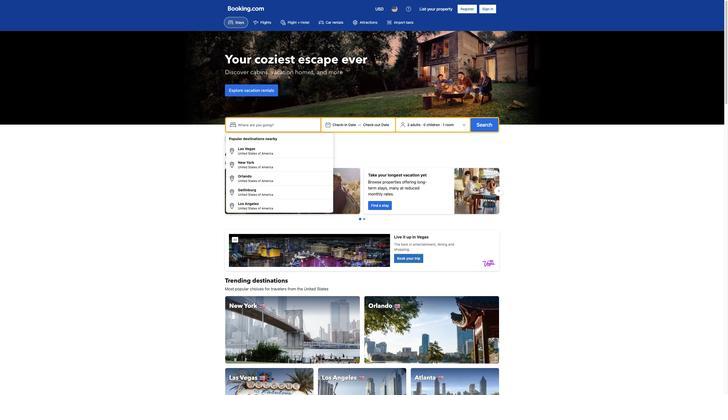 Task type: vqa. For each thing, say whether or not it's contained in the screenshot.
unmissable
no



Task type: describe. For each thing, give the bounding box(es) containing it.
orlando united states of america
[[238, 174, 273, 183]]

new for new york united states of america
[[238, 160, 246, 165]]

attractions link
[[349, 17, 382, 28]]

destinations inside save 15% with late escape deals explore thousands of destinations worldwide and save 15% or more
[[268, 183, 291, 187]]

looking
[[283, 137, 295, 141]]

trending
[[225, 277, 251, 285]]

save
[[257, 189, 265, 193]]

promotions,
[[225, 161, 247, 165]]

united inside los angeles united states of america
[[238, 206, 248, 210]]

and inside your coziest escape ever discover cabins, vacation homes, and more
[[317, 68, 327, 76]]

list your property link
[[417, 3, 456, 15]]

check-out date button
[[361, 120, 391, 129]]

escape inside save 15% with late escape deals explore thousands of destinations worldwide and save 15% or more
[[268, 176, 282, 180]]

check-in date button
[[331, 120, 358, 129]]

1 check- from the left
[[333, 123, 345, 127]]

escape
[[298, 51, 339, 68]]

progress bar inside main content
[[359, 218, 366, 220]]

vacation inside your coziest escape ever discover cabins, vacation homes, and more
[[271, 68, 294, 76]]

find for explore thousands of destinations worldwide and save 15% or more
[[232, 200, 239, 204]]

flight + hotel link
[[277, 17, 314, 28]]

of inside 'new york united states of america'
[[258, 165, 261, 169]]

orlando for orlando united states of america
[[238, 174, 252, 178]]

find for browse properties offering long- term stays, many at reduced monthly rates.
[[372, 203, 379, 207]]

long-
[[418, 180, 427, 184]]

explore inside save 15% with late escape deals explore thousands of destinations worldwide and save 15% or more
[[229, 183, 243, 187]]

united inside gatlinburg united states of america
[[238, 193, 248, 197]]

las vegas link
[[225, 368, 314, 395]]

—
[[358, 123, 361, 127]]

in for sign
[[491, 7, 494, 11]]

america inside orlando united states of america
[[262, 179, 273, 183]]

1 horizontal spatial 15%
[[266, 189, 274, 193]]

flights
[[261, 20, 272, 24]]

rentals inside car rentals "link"
[[333, 20, 344, 24]]

the
[[297, 287, 303, 291]]

vegas for las vegas united states of america
[[245, 147, 256, 151]]

and inside offers promotions, deals, and special offers for you
[[260, 161, 267, 165]]

most
[[225, 287, 234, 291]]

las vegas
[[229, 374, 258, 382]]

children
[[427, 123, 440, 127]]

new york link
[[225, 296, 361, 364]]

stays
[[235, 20, 244, 24]]

vacation inside take your longest vacation yet browse properties offering long- term stays, many at reduced monthly rates.
[[404, 173, 420, 177]]

york for new york
[[244, 302, 257, 310]]

search button
[[471, 118, 499, 132]]

properties
[[383, 180, 401, 184]]

york for new york united states of america
[[247, 160, 254, 165]]

list
[[420, 7, 427, 11]]

2 check- from the left
[[363, 123, 375, 127]]

offers
[[281, 161, 292, 165]]

america for vegas
[[262, 152, 273, 155]]

of inside las vegas united states of america
[[258, 152, 261, 155]]

advertisement region
[[225, 230, 500, 271]]

popular
[[229, 137, 242, 141]]

flight + hotel
[[288, 20, 310, 24]]

states inside las vegas united states of america
[[248, 152, 257, 155]]

traveling
[[238, 137, 252, 141]]

i'm
[[232, 137, 237, 141]]

united inside trending destinations most popular choices for travelers from the united states
[[304, 287, 316, 291]]

car rentals
[[326, 20, 344, 24]]

new for new york
[[229, 302, 243, 310]]

airport taxis link
[[383, 17, 418, 28]]

and inside save 15% with late escape deals explore thousands of destinations worldwide and save 15% or more
[[249, 189, 255, 193]]

nearby
[[266, 137, 278, 141]]

states inside orlando united states of america
[[248, 179, 257, 183]]

hotel
[[301, 20, 310, 24]]

airport
[[394, 20, 406, 24]]

homes,
[[295, 68, 315, 76]]

vacation inside explore vacation rentals link
[[244, 88, 260, 93]]

explore vacation rentals
[[229, 88, 274, 93]]

united inside 'new york united states of america'
[[238, 165, 248, 169]]

popular
[[235, 287, 249, 291]]

gatlinburg
[[238, 188, 256, 192]]

deals inside save 15% with late escape deals explore thousands of destinations worldwide and save 15% or more
[[283, 176, 293, 180]]

list your property
[[420, 7, 453, 11]]

rentals inside explore vacation rentals link
[[261, 88, 274, 93]]

find late escape deals link
[[229, 198, 273, 207]]

adults
[[411, 123, 421, 127]]

i'm looking for flights
[[277, 137, 311, 141]]

taxis
[[406, 20, 414, 24]]

in for check-
[[345, 123, 348, 127]]

room
[[446, 123, 454, 127]]

rates.
[[384, 192, 394, 196]]

choices
[[250, 287, 264, 291]]

2 · from the left
[[441, 123, 442, 127]]

america for york
[[262, 165, 273, 169]]

states inside los angeles united states of america
[[248, 206, 257, 210]]

sign in link
[[480, 4, 497, 13]]

property
[[437, 7, 453, 11]]

1 explore from the top
[[229, 88, 243, 93]]

las for las vegas
[[229, 374, 239, 382]]

stays link
[[224, 17, 249, 28]]

your coziest escape ever discover cabins, vacation homes, and more
[[225, 51, 368, 76]]

stay
[[382, 203, 389, 207]]

los angeles link
[[318, 368, 407, 395]]

america inside gatlinburg united states of america
[[262, 193, 273, 197]]

save 15% with late escape deals explore thousands of destinations worldwide and save 15% or more
[[229, 176, 293, 193]]

usd
[[376, 7, 384, 11]]

longest
[[388, 173, 403, 177]]

more inside your coziest escape ever discover cabins, vacation homes, and more
[[329, 68, 343, 76]]

list box containing popular destinations nearby
[[226, 133, 334, 213]]

sign
[[483, 7, 490, 11]]

stays,
[[378, 186, 389, 190]]

of inside gatlinburg united states of america
[[258, 193, 261, 197]]

register
[[461, 7, 475, 11]]

more inside save 15% with late escape deals explore thousands of destinations worldwide and save 15% or more
[[279, 189, 289, 193]]

find a stay
[[372, 203, 389, 207]]

for inside offers promotions, deals, and special offers for you
[[293, 161, 298, 165]]

of inside save 15% with late escape deals explore thousands of destinations worldwide and save 15% or more
[[264, 183, 267, 187]]

popular destinations nearby group
[[226, 144, 334, 213]]

a
[[380, 203, 381, 207]]

united inside las vegas united states of america
[[238, 152, 248, 155]]

1 date from the left
[[349, 123, 356, 127]]

booking.com image
[[228, 6, 264, 12]]

at
[[400, 186, 404, 190]]

for left flights
[[296, 137, 300, 141]]

of inside los angeles united states of america
[[258, 206, 261, 210]]

car rentals link
[[315, 17, 348, 28]]

america for angeles
[[262, 206, 273, 210]]

discover
[[225, 68, 249, 76]]

ever
[[342, 51, 368, 68]]



Task type: locate. For each thing, give the bounding box(es) containing it.
new inside 'new york united states of america'
[[238, 160, 246, 165]]

browse
[[369, 180, 382, 184]]

1 horizontal spatial los
[[322, 374, 332, 382]]

your inside take your longest vacation yet browse properties offering long- term stays, many at reduced monthly rates.
[[378, 173, 387, 177]]

2 adults · 0 children · 1 room
[[408, 123, 454, 127]]

1 vertical spatial explore
[[229, 183, 243, 187]]

1 vertical spatial york
[[244, 302, 257, 310]]

offers
[[225, 151, 243, 159]]

1 horizontal spatial deals
[[283, 176, 293, 180]]

united
[[238, 152, 248, 155], [238, 165, 248, 169], [238, 179, 248, 183], [238, 193, 248, 197], [238, 206, 248, 210], [304, 287, 316, 291]]

airport taxis
[[394, 20, 414, 24]]

1 horizontal spatial orlando
[[369, 302, 393, 310]]

orlando link
[[365, 296, 500, 364]]

destinations up las vegas united states of america
[[243, 137, 265, 141]]

of up save
[[264, 183, 267, 187]]

destinations
[[243, 137, 265, 141], [268, 183, 291, 187], [253, 277, 288, 285]]

0 horizontal spatial check-
[[333, 123, 345, 127]]

0 vertical spatial angeles
[[245, 202, 259, 206]]

more right or
[[279, 189, 289, 193]]

and
[[317, 68, 327, 76], [260, 161, 267, 165], [249, 189, 255, 193]]

check-in date — check-out date
[[333, 123, 389, 127]]

explore down discover
[[229, 88, 243, 93]]

0 horizontal spatial angeles
[[245, 202, 259, 206]]

thousands
[[244, 183, 263, 187]]

angeles inside los angeles united states of america
[[245, 202, 259, 206]]

1 vertical spatial deals
[[261, 200, 270, 204]]

find
[[232, 200, 239, 204], [372, 203, 379, 207]]

2 adults · 0 children · 1 room button
[[399, 120, 468, 130]]

special
[[268, 161, 280, 165]]

trending destinations most popular choices for travelers from the united states
[[225, 277, 329, 291]]

progress bar
[[359, 218, 366, 220]]

your right take
[[378, 173, 387, 177]]

0 horizontal spatial ·
[[422, 123, 423, 127]]

vegas for las vegas
[[240, 374, 258, 382]]

· left 0
[[422, 123, 423, 127]]

destinations for popular
[[243, 137, 265, 141]]

coziest
[[255, 51, 295, 68]]

states inside 'new york united states of america'
[[248, 165, 257, 169]]

0 vertical spatial and
[[317, 68, 327, 76]]

states right the
[[317, 287, 329, 291]]

explore up worldwide
[[229, 183, 243, 187]]

1 horizontal spatial angeles
[[333, 374, 357, 382]]

flights
[[301, 137, 311, 141]]

vacation up offering
[[404, 173, 420, 177]]

15% left with
[[239, 176, 248, 180]]

0 vertical spatial 15%
[[239, 176, 248, 180]]

check- left —
[[333, 123, 345, 127]]

las
[[238, 147, 244, 151], [229, 374, 239, 382]]

3 america from the top
[[262, 179, 273, 183]]

america
[[262, 152, 273, 155], [262, 165, 273, 169], [262, 179, 273, 183], [262, 193, 273, 197], [262, 206, 273, 210]]

region containing take your longest vacation yet
[[221, 166, 504, 216]]

and right deals,
[[260, 161, 267, 165]]

vegas inside las vegas link
[[240, 374, 258, 382]]

explore
[[229, 88, 243, 93], [229, 183, 243, 187]]

destinations for trending
[[253, 277, 288, 285]]

0 horizontal spatial orlando
[[238, 174, 252, 178]]

for left work
[[253, 137, 257, 141]]

1 vertical spatial destinations
[[268, 183, 291, 187]]

2 horizontal spatial and
[[317, 68, 327, 76]]

deals down save
[[261, 200, 270, 204]]

yet
[[421, 173, 427, 177]]

· left 1 in the right top of the page
[[441, 123, 442, 127]]

states up gatlinburg
[[248, 179, 257, 183]]

register link
[[458, 4, 478, 13]]

gatlinburg united states of america
[[238, 188, 273, 197]]

1 horizontal spatial late
[[258, 176, 267, 180]]

find down worldwide
[[232, 200, 239, 204]]

i'm
[[277, 137, 282, 141]]

2
[[408, 123, 410, 127]]

2 vertical spatial destinations
[[253, 277, 288, 285]]

1 vertical spatial late
[[240, 200, 247, 204]]

destinations inside list box
[[243, 137, 265, 141]]

0 horizontal spatial late
[[240, 200, 247, 204]]

check- right —
[[363, 123, 375, 127]]

your for property
[[428, 7, 436, 11]]

2 america from the top
[[262, 165, 273, 169]]

0 vertical spatial los
[[238, 202, 244, 206]]

1 vertical spatial and
[[260, 161, 267, 165]]

explore vacation rentals link
[[225, 84, 278, 96]]

new inside new york link
[[229, 302, 243, 310]]

york
[[247, 160, 254, 165], [244, 302, 257, 310]]

new down popular
[[229, 302, 243, 310]]

0 vertical spatial york
[[247, 160, 254, 165]]

your for longest
[[378, 173, 387, 177]]

atlanta link
[[411, 368, 500, 395]]

of up deals,
[[258, 152, 261, 155]]

0 vertical spatial deals
[[283, 176, 293, 180]]

los inside los angeles united states of america
[[238, 202, 244, 206]]

2 date from the left
[[382, 123, 389, 127]]

united up gatlinburg
[[238, 179, 248, 183]]

new york
[[229, 302, 257, 310]]

escape down gatlinburg united states of america
[[248, 200, 260, 204]]

of right with
[[258, 179, 261, 183]]

0 vertical spatial las
[[238, 147, 244, 151]]

angeles for los angeles
[[333, 374, 357, 382]]

states inside trending destinations most popular choices for travelers from the united states
[[317, 287, 329, 291]]

1 horizontal spatial escape
[[268, 176, 282, 180]]

4 america from the top
[[262, 193, 273, 197]]

1 vertical spatial los
[[322, 374, 332, 382]]

las inside las vegas united states of america
[[238, 147, 244, 151]]

vegas inside las vegas united states of america
[[245, 147, 256, 151]]

rentals down cabins,
[[261, 88, 274, 93]]

group of friends hiking in the mountains on a sunny day image
[[225, 168, 361, 214]]

take your longest vacation yet browse properties offering long- term stays, many at reduced monthly rates.
[[369, 173, 427, 196]]

of up find late escape deals
[[258, 193, 261, 197]]

or
[[275, 189, 278, 193]]

offering
[[403, 180, 417, 184]]

search
[[477, 122, 493, 128]]

america right deals,
[[262, 165, 273, 169]]

1 horizontal spatial rentals
[[333, 20, 344, 24]]

with
[[249, 176, 257, 180]]

america inside 'new york united states of america'
[[262, 165, 273, 169]]

take
[[369, 173, 378, 177]]

0 horizontal spatial deals
[[261, 200, 270, 204]]

1
[[443, 123, 445, 127]]

monthly
[[369, 192, 383, 196]]

late
[[258, 176, 267, 180], [240, 200, 247, 204]]

1 horizontal spatial check-
[[363, 123, 375, 127]]

0 horizontal spatial date
[[349, 123, 356, 127]]

0 vertical spatial escape
[[268, 176, 282, 180]]

angeles
[[245, 202, 259, 206], [333, 374, 357, 382]]

main content
[[221, 151, 504, 395]]

vacation down cabins,
[[244, 88, 260, 93]]

states up with
[[248, 165, 257, 169]]

0 horizontal spatial in
[[345, 123, 348, 127]]

new
[[238, 160, 246, 165], [229, 302, 243, 310]]

deals down offers
[[283, 176, 293, 180]]

states inside gatlinburg united states of america
[[248, 193, 257, 197]]

united inside orlando united states of america
[[238, 179, 248, 183]]

0 vertical spatial more
[[329, 68, 343, 76]]

of up orlando united states of america
[[258, 165, 261, 169]]

destinations up travelers
[[253, 277, 288, 285]]

2 explore from the top
[[229, 183, 243, 187]]

1 vertical spatial vegas
[[240, 374, 258, 382]]

region
[[221, 166, 504, 216]]

sign in
[[483, 7, 494, 11]]

1 vertical spatial angeles
[[333, 374, 357, 382]]

1 vertical spatial las
[[229, 374, 239, 382]]

from
[[288, 287, 296, 291]]

1 horizontal spatial more
[[329, 68, 343, 76]]

1 vertical spatial vacation
[[244, 88, 260, 93]]

15% left or
[[266, 189, 274, 193]]

united down gatlinburg
[[238, 193, 248, 197]]

find a stay link
[[369, 201, 392, 210]]

1 horizontal spatial and
[[260, 161, 267, 165]]

america inside las vegas united states of america
[[262, 152, 273, 155]]

0 horizontal spatial 15%
[[239, 176, 248, 180]]

and down thousands
[[249, 189, 255, 193]]

0 vertical spatial new
[[238, 160, 246, 165]]

+
[[298, 20, 300, 24]]

america up save
[[262, 179, 273, 183]]

las for las vegas united states of america
[[238, 147, 244, 151]]

for right choices
[[265, 287, 270, 291]]

late down worldwide
[[240, 200, 247, 204]]

1 horizontal spatial ·
[[441, 123, 442, 127]]

of inside orlando united states of america
[[258, 179, 261, 183]]

1 horizontal spatial vacation
[[271, 68, 294, 76]]

america left or
[[262, 193, 273, 197]]

vacation down coziest at the left of the page
[[271, 68, 294, 76]]

take your longest vacation yet image
[[455, 168, 500, 214]]

1 horizontal spatial date
[[382, 123, 389, 127]]

travelers
[[271, 287, 287, 291]]

1 vertical spatial rentals
[[261, 88, 274, 93]]

main content containing offers
[[221, 151, 504, 395]]

0 horizontal spatial find
[[232, 200, 239, 204]]

for left you
[[293, 161, 298, 165]]

1 vertical spatial more
[[279, 189, 289, 193]]

usd button
[[373, 3, 387, 15]]

0 horizontal spatial your
[[378, 173, 387, 177]]

term
[[369, 186, 377, 190]]

flight
[[288, 20, 297, 24]]

0 vertical spatial explore
[[229, 88, 243, 93]]

1 vertical spatial new
[[229, 302, 243, 310]]

states down find late escape deals
[[248, 206, 257, 210]]

deals,
[[248, 161, 259, 165]]

1 horizontal spatial in
[[491, 7, 494, 11]]

out
[[375, 123, 381, 127]]

worldwide
[[229, 189, 248, 193]]

0 vertical spatial late
[[258, 176, 267, 180]]

0 horizontal spatial rentals
[[261, 88, 274, 93]]

los angeles united states of america
[[238, 202, 273, 210]]

date right out
[[382, 123, 389, 127]]

reduced
[[405, 186, 420, 190]]

late inside save 15% with late escape deals explore thousands of destinations worldwide and save 15% or more
[[258, 176, 267, 180]]

new york united states of america
[[238, 160, 273, 169]]

1 horizontal spatial your
[[428, 7, 436, 11]]

1 · from the left
[[422, 123, 423, 127]]

0 horizontal spatial escape
[[248, 200, 260, 204]]

united right the
[[304, 287, 316, 291]]

states down gatlinburg
[[248, 193, 257, 197]]

1 america from the top
[[262, 152, 273, 155]]

1 vertical spatial escape
[[248, 200, 260, 204]]

los for los angeles united states of america
[[238, 202, 244, 206]]

and down escape
[[317, 68, 327, 76]]

0 vertical spatial vacation
[[271, 68, 294, 76]]

america inside los angeles united states of america
[[262, 206, 273, 210]]

for inside trending destinations most popular choices for travelers from the united states
[[265, 287, 270, 291]]

los for los angeles
[[322, 374, 332, 382]]

of
[[258, 152, 261, 155], [258, 165, 261, 169], [258, 179, 261, 183], [264, 183, 267, 187], [258, 193, 261, 197], [258, 206, 261, 210]]

states
[[248, 152, 257, 155], [248, 165, 257, 169], [248, 179, 257, 183], [248, 193, 257, 197], [248, 206, 257, 210], [317, 287, 329, 291]]

vacation
[[271, 68, 294, 76], [244, 88, 260, 93], [404, 173, 420, 177]]

2 vertical spatial vacation
[[404, 173, 420, 177]]

orlando for orlando
[[369, 302, 393, 310]]

0 horizontal spatial los
[[238, 202, 244, 206]]

2 horizontal spatial vacation
[[404, 173, 420, 177]]

new down 'offers'
[[238, 160, 246, 165]]

united down find late escape deals
[[238, 206, 248, 210]]

rentals
[[333, 20, 344, 24], [261, 88, 274, 93]]

destinations up or
[[268, 183, 291, 187]]

in right sign
[[491, 7, 494, 11]]

many
[[390, 186, 399, 190]]

york inside 'new york united states of america'
[[247, 160, 254, 165]]

15%
[[239, 176, 248, 180], [266, 189, 274, 193]]

more down escape
[[329, 68, 343, 76]]

rentals right "car"
[[333, 20, 344, 24]]

york down choices
[[244, 302, 257, 310]]

cabins,
[[251, 68, 270, 76]]

save
[[229, 176, 239, 180]]

los angeles
[[322, 374, 357, 382]]

0
[[424, 123, 426, 127]]

5 america from the top
[[262, 206, 273, 210]]

1 horizontal spatial find
[[372, 203, 379, 207]]

1 vertical spatial your
[[378, 173, 387, 177]]

1 vertical spatial 15%
[[266, 189, 274, 193]]

destinations inside trending destinations most popular choices for travelers from the united states
[[253, 277, 288, 285]]

1 vertical spatial orlando
[[369, 302, 393, 310]]

orlando inside orlando united states of america
[[238, 174, 252, 178]]

Where are you going? field
[[236, 120, 319, 129]]

america down find late escape deals
[[262, 206, 273, 210]]

late right with
[[258, 176, 267, 180]]

find left a
[[372, 203, 379, 207]]

united up promotions,
[[238, 152, 248, 155]]

york down las vegas united states of america
[[247, 160, 254, 165]]

0 vertical spatial destinations
[[243, 137, 265, 141]]

offers promotions, deals, and special offers for you
[[225, 151, 306, 165]]

0 horizontal spatial and
[[249, 189, 255, 193]]

car
[[326, 20, 332, 24]]

0 vertical spatial in
[[491, 7, 494, 11]]

los
[[238, 202, 244, 206], [322, 374, 332, 382]]

your right list on the right
[[428, 7, 436, 11]]

0 horizontal spatial vacation
[[244, 88, 260, 93]]

you
[[299, 161, 306, 165]]

united left deals,
[[238, 165, 248, 169]]

escape up or
[[268, 176, 282, 180]]

states up deals,
[[248, 152, 257, 155]]

0 vertical spatial orlando
[[238, 174, 252, 178]]

more
[[329, 68, 343, 76], [279, 189, 289, 193]]

0 horizontal spatial more
[[279, 189, 289, 193]]

date left —
[[349, 123, 356, 127]]

america up special at the top
[[262, 152, 273, 155]]

angeles for los angeles united states of america
[[245, 202, 259, 206]]

atlanta
[[415, 374, 436, 382]]

0 vertical spatial your
[[428, 7, 436, 11]]

2 vertical spatial and
[[249, 189, 255, 193]]

0 vertical spatial vegas
[[245, 147, 256, 151]]

escape
[[268, 176, 282, 180], [248, 200, 260, 204]]

0 vertical spatial rentals
[[333, 20, 344, 24]]

list box
[[226, 133, 334, 213]]

in left —
[[345, 123, 348, 127]]

1 vertical spatial in
[[345, 123, 348, 127]]

find late escape deals
[[232, 200, 270, 204]]

of down find late escape deals
[[258, 206, 261, 210]]

for
[[253, 137, 257, 141], [296, 137, 300, 141], [293, 161, 298, 165], [265, 287, 270, 291]]



